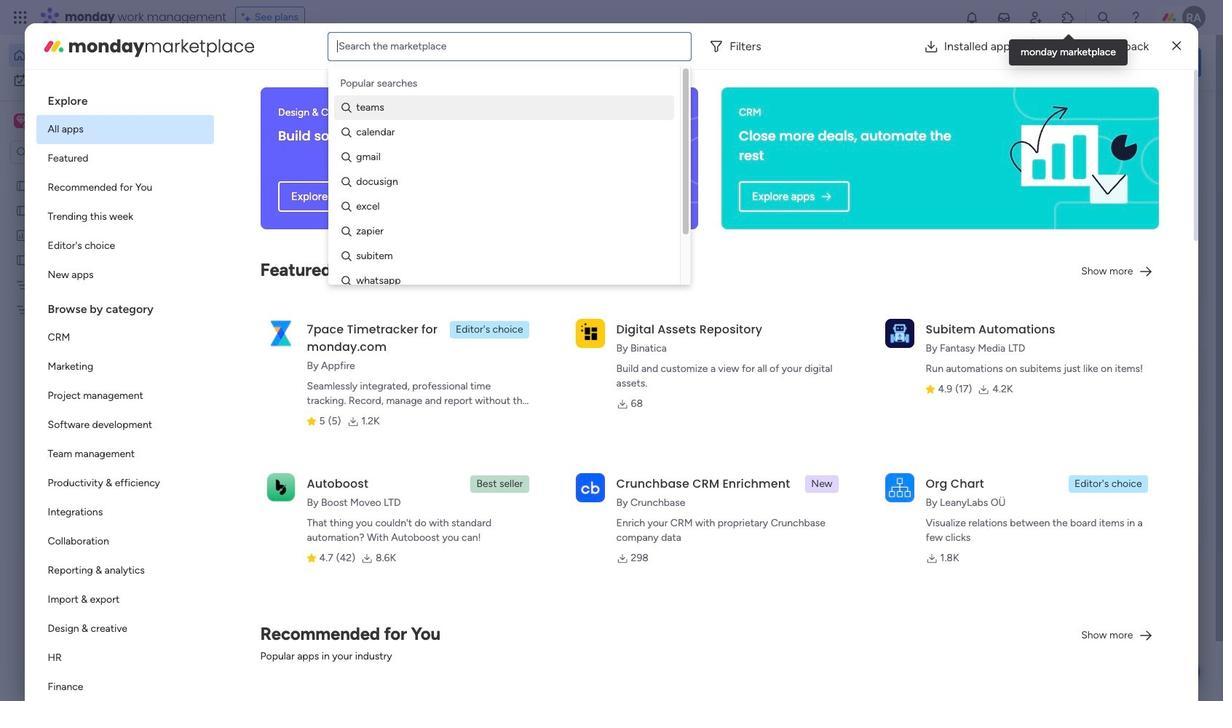 Task type: vqa. For each thing, say whether or not it's contained in the screenshot.
THE V2 BOLT SWITCH icon
yes



Task type: locate. For each thing, give the bounding box(es) containing it.
1 vertical spatial monday marketplace image
[[42, 35, 65, 58]]

0 element
[[372, 549, 390, 566]]

Search in workspace field
[[31, 144, 122, 161]]

public board image
[[15, 178, 29, 192], [15, 203, 29, 217], [243, 266, 259, 282]]

invite members image
[[1029, 10, 1044, 25]]

0 vertical spatial monday marketplace image
[[1061, 10, 1076, 25]]

workspace image
[[14, 113, 28, 129], [16, 113, 26, 129], [249, 641, 284, 676]]

monday marketplace image
[[1061, 10, 1076, 25], [42, 35, 65, 58]]

1 horizontal spatial component image
[[482, 289, 495, 302]]

banner logo image
[[492, 87, 681, 229], [1000, 98, 1143, 219]]

workspace selection element
[[14, 112, 122, 131]]

1 horizontal spatial banner logo image
[[1000, 98, 1143, 219]]

search everything image
[[1097, 10, 1112, 25]]

update feed image
[[997, 10, 1012, 25]]

2 vertical spatial public board image
[[243, 266, 259, 282]]

1 vertical spatial heading
[[36, 290, 214, 323]]

0 vertical spatial component image
[[482, 289, 495, 302]]

help image
[[1129, 10, 1144, 25]]

0 vertical spatial heading
[[36, 82, 214, 115]]

component image
[[482, 289, 495, 302], [294, 663, 307, 676]]

contact sales element
[[983, 488, 1202, 546]]

2 heading from the top
[[36, 290, 214, 323]]

public board image inside quick search results list box
[[243, 266, 259, 282]]

select product image
[[13, 10, 28, 25]]

1 vertical spatial component image
[[294, 663, 307, 676]]

0 horizontal spatial monday marketplace image
[[42, 35, 65, 58]]

list box
[[36, 82, 214, 702], [0, 170, 186, 518]]

add to favorites image
[[670, 266, 685, 281]]

0 vertical spatial public board image
[[15, 178, 29, 192]]

v2 user feedback image
[[995, 54, 1006, 70]]

app logo image
[[266, 319, 295, 348], [576, 319, 605, 348], [886, 319, 915, 348], [266, 473, 295, 502], [576, 473, 605, 502], [886, 473, 915, 502]]

heading
[[36, 82, 214, 115], [36, 290, 214, 323]]

option
[[9, 44, 177, 67], [9, 68, 177, 92], [36, 115, 214, 144], [36, 144, 214, 173], [0, 172, 186, 175], [36, 173, 214, 203], [36, 203, 214, 232], [36, 232, 214, 261], [36, 261, 214, 290], [36, 323, 214, 353], [36, 353, 214, 382], [36, 382, 214, 411], [36, 411, 214, 440], [36, 440, 214, 469], [36, 469, 214, 498], [36, 498, 214, 527], [36, 527, 214, 557], [36, 557, 214, 586], [36, 586, 214, 615], [36, 615, 214, 644], [36, 644, 214, 673], [36, 673, 214, 702]]

templates image image
[[997, 110, 1189, 211]]



Task type: describe. For each thing, give the bounding box(es) containing it.
public dashboard image
[[15, 228, 29, 242]]

1 heading from the top
[[36, 82, 214, 115]]

getting started element
[[983, 348, 1202, 406]]

ruby anderson image
[[1183, 6, 1206, 29]]

quick search results list box
[[225, 136, 948, 508]]

workspace image
[[258, 646, 275, 672]]

1 vertical spatial public board image
[[15, 203, 29, 217]]

0 horizontal spatial banner logo image
[[492, 87, 681, 229]]

0 horizontal spatial component image
[[294, 663, 307, 676]]

see plans image
[[242, 9, 255, 25]]

1 horizontal spatial monday marketplace image
[[1061, 10, 1076, 25]]

notifications image
[[965, 10, 980, 25]]

help center element
[[983, 418, 1202, 476]]

v2 bolt switch image
[[1109, 54, 1117, 70]]

public board image
[[15, 253, 29, 267]]

dapulse x slim image
[[1173, 38, 1182, 55]]



